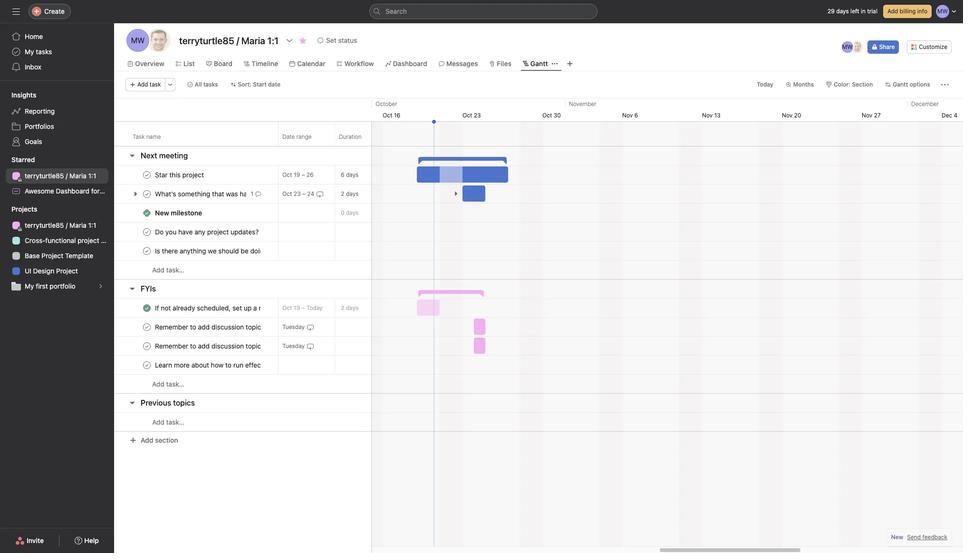 Task type: vqa. For each thing, say whether or not it's contained in the screenshot.
achieve
no



Task type: describe. For each thing, give the bounding box(es) containing it.
gantt options
[[894, 81, 931, 88]]

previous
[[141, 399, 171, 407]]

ui design project
[[25, 267, 78, 275]]

new milestone cell
[[114, 203, 279, 223]]

base project template
[[25, 252, 93, 260]]

list link
[[176, 59, 195, 69]]

fyis
[[141, 285, 156, 293]]

set status button
[[314, 34, 362, 47]]

completed checkbox inside what's something that was harder than expected? cell
[[141, 188, 153, 200]]

next
[[141, 151, 157, 160]]

create button
[[29, 4, 71, 19]]

add task button
[[126, 78, 165, 91]]

remember to add discussion topics for the next meeting text field for 4th completed icon from the top
[[153, 322, 261, 332]]

all tasks button
[[183, 78, 222, 91]]

project
[[78, 236, 99, 245]]

awesome
[[25, 187, 54, 195]]

see details, my first portfolio image
[[98, 284, 104, 289]]

task
[[150, 81, 161, 88]]

completed image for fyis
[[141, 359, 153, 371]]

my first portfolio
[[25, 282, 76, 290]]

cross-
[[25, 236, 45, 245]]

oct 16
[[383, 112, 401, 119]]

project inside starred element
[[117, 187, 139, 195]]

collapse task list for this section image for previous topics
[[128, 399, 136, 407]]

workflow
[[345, 59, 374, 68]]

2 add task… row from the top
[[114, 374, 372, 394]]

set
[[326, 36, 337, 44]]

my for my tasks
[[25, 48, 34, 56]]

remove from starred image
[[299, 37, 307, 44]]

starred element
[[0, 151, 139, 201]]

timeline
[[252, 59, 278, 68]]

oct for oct 16
[[383, 112, 393, 119]]

plan
[[101, 236, 114, 245]]

files link
[[490, 59, 512, 69]]

gantt for gantt options
[[894, 81, 909, 88]]

add billing info
[[888, 8, 928, 15]]

my tasks link
[[6, 44, 108, 59]]

add task
[[138, 81, 161, 88]]

billing
[[901, 8, 917, 15]]

today inside today button
[[758, 81, 774, 88]]

oct 23
[[463, 112, 481, 119]]

previous topics button
[[141, 394, 195, 412]]

task… for the add task… button related to first add task… row from the top
[[166, 266, 185, 274]]

0 horizontal spatial today
[[307, 305, 323, 312]]

feedback
[[923, 534, 948, 541]]

november nov 6
[[570, 100, 639, 119]]

add task… for the add task… button corresponding to second add task… row from the bottom
[[152, 380, 185, 388]]

If not already scheduled, set up a recurring 1:1 meeting in your calendar text field
[[153, 303, 261, 313]]

all
[[195, 81, 202, 88]]

20
[[795, 112, 802, 119]]

reporting
[[25, 107, 55, 115]]

task… for the add task… button related to 1st add task… row from the bottom
[[166, 418, 185, 426]]

date range
[[283, 133, 312, 140]]

1 horizontal spatial tt
[[854, 43, 861, 50]]

– for fyis
[[302, 305, 305, 312]]

help
[[84, 537, 99, 545]]

december
[[912, 100, 940, 108]]

oct 30
[[543, 112, 561, 119]]

if not already scheduled, set up a recurring 1:1 meeting in your calendar cell
[[114, 298, 279, 318]]

timeline link
[[244, 59, 278, 69]]

add section button
[[126, 432, 182, 449]]

26
[[307, 171, 314, 178]]

days
[[837, 8, 850, 15]]

29 days left in trial
[[828, 8, 878, 15]]

portfolios link
[[6, 119, 108, 134]]

add billing info button
[[884, 5, 933, 18]]

add up previous
[[152, 380, 165, 388]]

oct for oct 30
[[543, 112, 553, 119]]

add inside button
[[141, 436, 153, 444]]

sort: start date
[[238, 81, 281, 88]]

Star this project text field
[[153, 170, 207, 180]]

my tasks
[[25, 48, 52, 56]]

maria inside projects element
[[70, 221, 87, 229]]

portfolios
[[25, 122, 54, 130]]

oct for oct 19 – 26
[[283, 171, 292, 178]]

/ inside starred element
[[66, 172, 68, 180]]

invite button
[[9, 532, 50, 550]]

add section
[[141, 436, 178, 444]]

duration
[[339, 133, 362, 140]]

tab actions image
[[552, 61, 558, 67]]

all tasks
[[195, 81, 218, 88]]

goals link
[[6, 134, 108, 149]]

tasks for all tasks
[[203, 81, 218, 88]]

customize
[[920, 43, 948, 50]]

customize button
[[908, 40, 953, 54]]

1 add task… row from the top
[[114, 260, 372, 280]]

projects element
[[0, 201, 114, 296]]

nov inside the 'november nov 6'
[[623, 112, 633, 119]]

in
[[862, 8, 866, 15]]

1 vertical spatial new
[[892, 534, 904, 541]]

gantt for gantt
[[531, 59, 548, 68]]

completed checkbox for 'if not already scheduled, set up a recurring 1:1 meeting in your calendar' text field at the bottom of page
[[141, 302, 153, 314]]

16
[[394, 112, 401, 119]]

options
[[911, 81, 931, 88]]

add task… for the add task… button related to 1st add task… row from the bottom
[[152, 418, 185, 426]]

starred
[[11, 156, 35, 164]]

24
[[308, 190, 315, 197]]

oct for oct 23 – 24
[[283, 190, 292, 197]]

add task… button for second add task… row from the bottom
[[141, 379, 185, 390]]

insights button
[[0, 90, 36, 100]]

awesome dashboard for new project
[[25, 187, 139, 195]]

search list box
[[370, 4, 598, 19]]

add task… for the add task… button related to first add task… row from the top
[[152, 266, 185, 274]]

gantt link
[[523, 59, 548, 69]]

projects
[[11, 205, 37, 213]]

files
[[497, 59, 512, 68]]

remember to add discussion topics for the next meeting text field for 1st completed icon from the bottom of the page
[[153, 341, 261, 351]]

completed milestone image
[[143, 209, 151, 217]]

send
[[908, 534, 922, 541]]

1
[[251, 190, 254, 197]]

color:
[[835, 81, 851, 88]]

goals
[[25, 138, 42, 146]]

home link
[[6, 29, 108, 44]]

start
[[253, 81, 267, 88]]

is there anything we should be doing differently? cell
[[114, 241, 279, 261]]

previous topics
[[141, 399, 195, 407]]

29
[[828, 8, 835, 15]]

add left task
[[138, 81, 148, 88]]

october
[[376, 100, 398, 108]]

today button
[[753, 78, 778, 91]]

completed checkbox for do you have any project updates? text field
[[141, 226, 153, 238]]

expand subtask list for the task what's something that was harder than expected? image
[[132, 190, 139, 198]]



Task type: locate. For each thing, give the bounding box(es) containing it.
1 completed image from the top
[[141, 188, 153, 200]]

Is there anything we should be doing differently? text field
[[153, 246, 261, 256]]

november
[[570, 100, 597, 108]]

collapse task list for this section image left previous
[[128, 399, 136, 407]]

1 terryturtle85 / maria 1:1 from the top
[[25, 172, 96, 180]]

1 horizontal spatial new
[[892, 534, 904, 541]]

2 vertical spatial add task…
[[152, 418, 185, 426]]

3 completed image from the top
[[141, 359, 153, 371]]

collapse task list for this section image left 'fyis' button
[[128, 285, 136, 293]]

1 completed image from the top
[[141, 169, 153, 181]]

nov for nov 13
[[703, 112, 713, 119]]

date
[[268, 81, 281, 88]]

1 vertical spatial /
[[66, 221, 68, 229]]

my first portfolio link
[[6, 279, 108, 294]]

completed image up previous
[[141, 359, 153, 371]]

add left billing
[[888, 8, 899, 15]]

2 completed image from the top
[[141, 226, 153, 238]]

1 vertical spatial terryturtle85 / maria 1:1
[[25, 221, 96, 229]]

base
[[25, 252, 40, 260]]

1 vertical spatial tuesday
[[283, 343, 305, 350]]

what's something that was harder than expected? cell
[[114, 184, 279, 204]]

gantt inside gantt link
[[531, 59, 548, 68]]

my
[[25, 48, 34, 56], [25, 282, 34, 290]]

template
[[65, 252, 93, 260]]

completed image inside what's something that was harder than expected? cell
[[141, 188, 153, 200]]

sort:
[[238, 81, 252, 88]]

add task… button for 1st add task… row from the bottom
[[141, 417, 185, 428]]

name
[[146, 133, 161, 140]]

4 completed image from the top
[[141, 321, 153, 333]]

ui
[[25, 267, 31, 275]]

nov left 20
[[783, 112, 793, 119]]

terryturtle85 inside projects element
[[25, 221, 64, 229]]

inbox
[[25, 63, 41, 71]]

new inside starred element
[[102, 187, 115, 195]]

my inside projects element
[[25, 282, 34, 290]]

1 horizontal spatial dashboard
[[393, 59, 428, 68]]

New milestone text field
[[153, 208, 205, 218]]

tasks for my tasks
[[36, 48, 52, 56]]

nov 20
[[783, 112, 802, 119]]

add up 'fyis' button
[[152, 266, 165, 274]]

1 vertical spatial my
[[25, 282, 34, 290]]

december dec 4
[[912, 100, 958, 119]]

Learn more about how to run effective 1:1s text field
[[153, 360, 261, 370]]

functional
[[45, 236, 76, 245]]

3 add task… button from the top
[[141, 417, 185, 428]]

2 my from the top
[[25, 282, 34, 290]]

show subtasks for task what's something that was harder than expected? image
[[453, 191, 459, 197]]

my left the first
[[25, 282, 34, 290]]

0 vertical spatial remember to add discussion topics for the next meeting text field
[[153, 322, 261, 332]]

status
[[339, 36, 357, 44]]

0 vertical spatial maria
[[70, 172, 87, 180]]

task
[[133, 133, 145, 140]]

1 vertical spatial terryturtle85 / maria 1:1 link
[[6, 218, 108, 233]]

1 vertical spatial terryturtle85
[[25, 221, 64, 229]]

2 vertical spatial add task… button
[[141, 417, 185, 428]]

maria up cross-functional project plan
[[70, 221, 87, 229]]

4 completed checkbox from the top
[[141, 340, 153, 352]]

board link
[[206, 59, 233, 69]]

reporting link
[[6, 104, 108, 119]]

oct for oct 23
[[463, 112, 473, 119]]

1 horizontal spatial mw
[[843, 43, 853, 50]]

search
[[386, 7, 407, 15]]

2 completed checkbox from the top
[[141, 226, 153, 238]]

completed image down completed milestone option
[[141, 226, 153, 238]]

2 completed checkbox from the top
[[141, 245, 153, 257]]

my inside the global element
[[25, 48, 34, 56]]

2 / from the top
[[66, 221, 68, 229]]

tt left share button
[[854, 43, 861, 50]]

3 task… from the top
[[166, 418, 185, 426]]

section
[[853, 81, 874, 88]]

color: section
[[835, 81, 874, 88]]

repeats image for 1st completed icon from the bottom of the page
[[307, 342, 315, 350]]

completed checkbox right expand subtask list for the task what's something that was harder than expected? image
[[141, 188, 153, 200]]

completed checkbox up fyis
[[141, 245, 153, 257]]

0 horizontal spatial tasks
[[36, 48, 52, 56]]

add task… up section
[[152, 418, 185, 426]]

repeats image
[[316, 190, 324, 198]]

oct 19 – today
[[283, 305, 323, 312]]

dashboard up october
[[393, 59, 428, 68]]

task… down is there anything we should be doing differently? cell
[[166, 266, 185, 274]]

Completed checkbox
[[141, 188, 153, 200], [141, 245, 153, 257], [141, 321, 153, 333], [141, 359, 153, 371]]

remember to add discussion topics for the next meeting cell up learn more about how to run effective 1:1s text box
[[114, 336, 279, 356]]

0 vertical spatial tuesday
[[283, 324, 305, 331]]

1 vertical spatial 19
[[294, 305, 300, 312]]

task name
[[133, 133, 161, 140]]

global element
[[0, 23, 114, 80]]

1 repeats image from the top
[[307, 323, 315, 331]]

completed image inside if not already scheduled, set up a recurring 1:1 meeting in your calendar cell
[[141, 302, 153, 314]]

0 vertical spatial terryturtle85
[[25, 172, 64, 180]]

nov
[[623, 112, 633, 119], [703, 112, 713, 119], [783, 112, 793, 119], [863, 112, 873, 119]]

Do you have any project updates? text field
[[153, 227, 261, 237]]

remember to add discussion topics for the next meeting cell for repeats image related to 1st completed icon from the bottom of the page
[[114, 336, 279, 356]]

None text field
[[335, 166, 410, 183], [335, 300, 410, 317], [335, 319, 410, 336], [335, 338, 410, 355], [335, 166, 410, 183], [335, 300, 410, 317], [335, 319, 410, 336], [335, 338, 410, 355]]

1 task… from the top
[[166, 266, 185, 274]]

for
[[91, 187, 100, 195]]

2 add task… from the top
[[152, 380, 185, 388]]

Remember to add discussion topics for the next meeting text field
[[153, 322, 261, 332], [153, 341, 261, 351]]

/ inside projects element
[[66, 221, 68, 229]]

set status
[[326, 36, 357, 44]]

2 repeats image from the top
[[307, 342, 315, 350]]

completed image for next meeting
[[141, 226, 153, 238]]

add task… button up add section
[[141, 417, 185, 428]]

2 1:1 from the top
[[88, 221, 96, 229]]

0 vertical spatial completed image
[[141, 169, 153, 181]]

add task… up previous topics button
[[152, 380, 185, 388]]

1 vertical spatial maria
[[70, 221, 87, 229]]

project up portfolio
[[56, 267, 78, 275]]

learn more about how to run effective 1:1s cell
[[114, 355, 279, 375]]

maria inside starred element
[[70, 172, 87, 180]]

add task… button for first add task… row from the top
[[141, 265, 185, 275]]

/ up cross-functional project plan
[[66, 221, 68, 229]]

maria
[[70, 172, 87, 180], [70, 221, 87, 229]]

0 vertical spatial new
[[102, 187, 115, 195]]

– for next meeting
[[302, 171, 305, 178]]

0 vertical spatial terryturtle85 / maria 1:1
[[25, 172, 96, 180]]

sort: start date button
[[226, 78, 285, 91]]

gantt
[[531, 59, 548, 68], [894, 81, 909, 88]]

terryturtle85 / maria 1:1 up awesome dashboard for new project link
[[25, 172, 96, 180]]

terryturtle85 / maria 1:1 link up 'awesome' at the top left
[[6, 168, 108, 184]]

oct for oct 19 – today
[[283, 305, 292, 312]]

board
[[214, 59, 233, 68]]

0 vertical spatial collapse task list for this section image
[[128, 285, 136, 293]]

2 vertical spatial completed image
[[141, 359, 153, 371]]

1 remember to add discussion topics for the next meeting text field from the top
[[153, 322, 261, 332]]

oct 23 – 24
[[283, 190, 315, 197]]

task… up previous topics button
[[166, 380, 185, 388]]

nov left 27
[[863, 112, 873, 119]]

terryturtle85 inside starred element
[[25, 172, 64, 180]]

completed checkbox up previous
[[141, 359, 153, 371]]

0 horizontal spatial 23
[[294, 190, 301, 197]]

1 horizontal spatial gantt
[[894, 81, 909, 88]]

task… up section
[[166, 418, 185, 426]]

1 19 from the top
[[294, 171, 300, 178]]

1:1
[[88, 172, 96, 180], [88, 221, 96, 229]]

dashboard inside starred element
[[56, 187, 89, 195]]

project up ui design project
[[42, 252, 63, 260]]

terryturtle85 / maria 1:1 for first terryturtle85 / maria 1:1 link from the top of the page
[[25, 172, 96, 180]]

1 collapse task list for this section image from the top
[[128, 285, 136, 293]]

1 vertical spatial collapse task list for this section image
[[128, 399, 136, 407]]

3 completed checkbox from the top
[[141, 321, 153, 333]]

dashboard left for
[[56, 187, 89, 195]]

1 vertical spatial project
[[42, 252, 63, 260]]

repeats image
[[307, 323, 315, 331], [307, 342, 315, 350]]

0 vertical spatial 19
[[294, 171, 300, 178]]

1 maria from the top
[[70, 172, 87, 180]]

gantt options button
[[882, 78, 935, 91]]

terryturtle85 up cross-
[[25, 221, 64, 229]]

1 terryturtle85 from the top
[[25, 172, 64, 180]]

0 vertical spatial 1:1
[[88, 172, 96, 180]]

info
[[918, 8, 928, 15]]

1 my from the top
[[25, 48, 34, 56]]

19
[[294, 171, 300, 178], [294, 305, 300, 312]]

2 terryturtle85 from the top
[[25, 221, 64, 229]]

1 / from the top
[[66, 172, 68, 180]]

my for my first portfolio
[[25, 282, 34, 290]]

1 vertical spatial add task… row
[[114, 374, 372, 394]]

None text field
[[177, 32, 281, 49], [335, 185, 410, 202], [335, 204, 410, 221], [335, 223, 410, 241], [335, 242, 410, 260], [335, 357, 410, 374], [177, 32, 281, 49], [335, 185, 410, 202], [335, 204, 410, 221], [335, 223, 410, 241], [335, 242, 410, 260], [335, 357, 410, 374]]

0 horizontal spatial mw
[[131, 36, 145, 45]]

1 completed checkbox from the top
[[141, 169, 153, 181]]

new right for
[[102, 187, 115, 195]]

terryturtle85 / maria 1:1 inside projects element
[[25, 221, 96, 229]]

maria up awesome dashboard for new project
[[70, 172, 87, 180]]

add task… up fyis
[[152, 266, 185, 274]]

Completed checkbox
[[141, 169, 153, 181], [141, 226, 153, 238], [141, 302, 153, 314], [141, 340, 153, 352]]

13
[[715, 112, 721, 119]]

completed checkbox inside is there anything we should be doing differently? cell
[[141, 245, 153, 257]]

oct
[[383, 112, 393, 119], [463, 112, 473, 119], [543, 112, 553, 119], [283, 171, 292, 178], [283, 190, 292, 197], [283, 305, 292, 312]]

tasks right the all
[[203, 81, 218, 88]]

completed checkbox for star this project text box at top left
[[141, 169, 153, 181]]

remember to add discussion topics for the next meeting cell down 'if not already scheduled, set up a recurring 1:1 meeting in your calendar' text field at the bottom of page
[[114, 317, 279, 337]]

dashboard
[[393, 59, 428, 68], [56, 187, 89, 195]]

0 vertical spatial add task…
[[152, 266, 185, 274]]

nov for nov 20
[[783, 112, 793, 119]]

1 remember to add discussion topics for the next meeting cell from the top
[[114, 317, 279, 337]]

2 collapse task list for this section image from the top
[[128, 399, 136, 407]]

1:1 inside starred element
[[88, 172, 96, 180]]

tuesday for repeats image related to 1st completed icon from the bottom of the page
[[283, 343, 305, 350]]

add task… button up 'fyis' button
[[141, 265, 185, 275]]

2 task… from the top
[[166, 380, 185, 388]]

remember to add discussion topics for the next meeting cell for repeats image for 4th completed icon from the top
[[114, 317, 279, 337]]

portfolio
[[50, 282, 76, 290]]

overview
[[135, 59, 165, 68]]

tuesday for repeats image for 4th completed icon from the top
[[283, 324, 305, 331]]

nov 27
[[863, 112, 882, 119]]

1 vertical spatial today
[[307, 305, 323, 312]]

new left "send"
[[892, 534, 904, 541]]

0 vertical spatial project
[[117, 187, 139, 195]]

section
[[155, 436, 178, 444]]

/ up awesome dashboard for new project link
[[66, 172, 68, 180]]

0 horizontal spatial tt
[[154, 36, 164, 45]]

2 remember to add discussion topics for the next meeting text field from the top
[[153, 341, 261, 351]]

completed image inside star this project cell
[[141, 169, 153, 181]]

more actions image right task
[[167, 82, 173, 88]]

0 vertical spatial dashboard
[[393, 59, 428, 68]]

1 vertical spatial tasks
[[203, 81, 218, 88]]

2 add task… button from the top
[[141, 379, 185, 390]]

calendar
[[297, 59, 326, 68]]

completed image
[[141, 188, 153, 200], [141, 245, 153, 257], [141, 302, 153, 314], [141, 321, 153, 333], [141, 340, 153, 352]]

1 vertical spatial completed image
[[141, 226, 153, 238]]

1 vertical spatial add task…
[[152, 380, 185, 388]]

1 1:1 from the top
[[88, 172, 96, 180]]

add task… row
[[114, 260, 372, 280], [114, 374, 372, 394], [114, 413, 372, 432]]

1 vertical spatial gantt
[[894, 81, 909, 88]]

terryturtle85 / maria 1:1 inside starred element
[[25, 172, 96, 180]]

2 19 from the top
[[294, 305, 300, 312]]

gantt left options
[[894, 81, 909, 88]]

nov for nov 27
[[863, 112, 873, 119]]

1:1 up project
[[88, 221, 96, 229]]

1 vertical spatial 23
[[294, 190, 301, 197]]

0 vertical spatial 23
[[474, 112, 481, 119]]

remember to add discussion topics for the next meeting text field down 'if not already scheduled, set up a recurring 1:1 meeting in your calendar' text field at the bottom of page
[[153, 322, 261, 332]]

2 vertical spatial task…
[[166, 418, 185, 426]]

3 add task… from the top
[[152, 418, 185, 426]]

inbox link
[[6, 59, 108, 75]]

0 vertical spatial my
[[25, 48, 34, 56]]

0 vertical spatial add task… button
[[141, 265, 185, 275]]

starred button
[[0, 155, 35, 165]]

invite
[[27, 537, 44, 545]]

1 completed checkbox from the top
[[141, 188, 153, 200]]

1 vertical spatial repeats image
[[307, 342, 315, 350]]

0 vertical spatial tasks
[[36, 48, 52, 56]]

completed checkbox inside do you have any project updates? cell
[[141, 226, 153, 238]]

date
[[283, 133, 295, 140]]

hide sidebar image
[[12, 8, 20, 15]]

awesome dashboard for new project link
[[6, 184, 139, 199]]

tasks down home
[[36, 48, 52, 56]]

more actions image
[[942, 81, 950, 88], [167, 82, 173, 88]]

4
[[955, 112, 958, 119]]

1 horizontal spatial more actions image
[[942, 81, 950, 88]]

completed image down next
[[141, 169, 153, 181]]

nov 13
[[703, 112, 721, 119]]

0 vertical spatial today
[[758, 81, 774, 88]]

3 completed image from the top
[[141, 302, 153, 314]]

collapse task list for this section image
[[128, 285, 136, 293], [128, 399, 136, 407]]

0 horizontal spatial new
[[102, 187, 115, 195]]

tt up 'overview'
[[154, 36, 164, 45]]

3 nov from the left
[[783, 112, 793, 119]]

show options image
[[286, 37, 294, 44]]

0 horizontal spatial dashboard
[[56, 187, 89, 195]]

collapse task list for this section image for fyis
[[128, 285, 136, 293]]

0 vertical spatial terryturtle85 / maria 1:1 link
[[6, 168, 108, 184]]

completed checkbox inside 'learn more about how to run effective 1:1s' cell
[[141, 359, 153, 371]]

mw left share button
[[843, 43, 853, 50]]

terryturtle85 / maria 1:1 up functional at the top left of page
[[25, 221, 96, 229]]

nov left 6
[[623, 112, 633, 119]]

1 vertical spatial –
[[303, 190, 306, 197]]

next meeting button
[[141, 147, 188, 164]]

tt
[[154, 36, 164, 45], [854, 43, 861, 50]]

ui design project link
[[6, 264, 108, 279]]

my up inbox
[[25, 48, 34, 56]]

completed image inside do you have any project updates? cell
[[141, 226, 153, 238]]

1 vertical spatial add task… button
[[141, 379, 185, 390]]

terryturtle85 / maria 1:1 link
[[6, 168, 108, 184], [6, 218, 108, 233]]

gantt inside gantt options button
[[894, 81, 909, 88]]

add task… button up previous topics button
[[141, 379, 185, 390]]

2 tuesday from the top
[[283, 343, 305, 350]]

create
[[44, 7, 65, 15]]

0 vertical spatial repeats image
[[307, 323, 315, 331]]

add left section
[[141, 436, 153, 444]]

nov left 13
[[703, 112, 713, 119]]

add up add section
[[152, 418, 165, 426]]

tasks inside the all tasks dropdown button
[[203, 81, 218, 88]]

4 nov from the left
[[863, 112, 873, 119]]

0 horizontal spatial gantt
[[531, 59, 548, 68]]

1 vertical spatial remember to add discussion topics for the next meeting text field
[[153, 341, 261, 351]]

star this project cell
[[114, 165, 279, 185]]

23 for oct 23 – 24
[[294, 190, 301, 197]]

left
[[851, 8, 860, 15]]

1 nov from the left
[[623, 112, 633, 119]]

0 vertical spatial task…
[[166, 266, 185, 274]]

project
[[117, 187, 139, 195], [42, 252, 63, 260], [56, 267, 78, 275]]

1 add task… from the top
[[152, 266, 185, 274]]

Completed milestone checkbox
[[143, 209, 151, 217]]

1 add task… button from the top
[[141, 265, 185, 275]]

meeting
[[159, 151, 188, 160]]

repeats image for 4th completed icon from the top
[[307, 323, 315, 331]]

5 completed image from the top
[[141, 340, 153, 352]]

list
[[184, 59, 195, 68]]

0 vertical spatial /
[[66, 172, 68, 180]]

1 terryturtle85 / maria 1:1 link from the top
[[6, 168, 108, 184]]

3 completed checkbox from the top
[[141, 302, 153, 314]]

2 terryturtle85 / maria 1:1 from the top
[[25, 221, 96, 229]]

fyis button
[[141, 280, 156, 297]]

completed checkbox inside remember to add discussion topics for the next meeting cell
[[141, 340, 153, 352]]

terryturtle85 / maria 1:1 for 2nd terryturtle85 / maria 1:1 link
[[25, 221, 96, 229]]

2 maria from the top
[[70, 221, 87, 229]]

new send feedback
[[892, 534, 948, 541]]

0 horizontal spatial more actions image
[[167, 82, 173, 88]]

0 vertical spatial –
[[302, 171, 305, 178]]

trial
[[868, 8, 878, 15]]

remember to add discussion topics for the next meeting text field up learn more about how to run effective 1:1s text box
[[153, 341, 261, 351]]

project right for
[[117, 187, 139, 195]]

color: section button
[[823, 78, 878, 91]]

2 remember to add discussion topics for the next meeting cell from the top
[[114, 336, 279, 356]]

topics
[[173, 399, 195, 407]]

months
[[794, 81, 815, 88]]

remember to add discussion topics for the next meeting cell
[[114, 317, 279, 337], [114, 336, 279, 356]]

insights element
[[0, 87, 114, 151]]

1 horizontal spatial 23
[[474, 112, 481, 119]]

completed checkbox down fyis
[[141, 321, 153, 333]]

terryturtle85 / maria 1:1 link up functional at the top left of page
[[6, 218, 108, 233]]

insights
[[11, 91, 36, 99]]

1 vertical spatial 1:1
[[88, 221, 96, 229]]

19 for fyis
[[294, 305, 300, 312]]

search button
[[370, 4, 598, 19]]

27
[[875, 112, 882, 119]]

cross-functional project plan link
[[6, 233, 114, 248]]

dashboard link
[[386, 59, 428, 69]]

1 vertical spatial task…
[[166, 380, 185, 388]]

1 tuesday from the top
[[283, 324, 305, 331]]

collapse task list for this section image
[[128, 152, 136, 159]]

1 vertical spatial dashboard
[[56, 187, 89, 195]]

gantt left tab actions image
[[531, 59, 548, 68]]

1 horizontal spatial today
[[758, 81, 774, 88]]

0 vertical spatial add task… row
[[114, 260, 372, 280]]

range
[[297, 133, 312, 140]]

23 for oct 23
[[474, 112, 481, 119]]

2 nov from the left
[[703, 112, 713, 119]]

first
[[36, 282, 48, 290]]

base project template link
[[6, 248, 108, 264]]

19 for next meeting
[[294, 171, 300, 178]]

2 vertical spatial project
[[56, 267, 78, 275]]

1:1 inside projects element
[[88, 221, 96, 229]]

do you have any project updates? cell
[[114, 222, 279, 242]]

design
[[33, 267, 54, 275]]

4 completed checkbox from the top
[[141, 359, 153, 371]]

completed checkbox inside if not already scheduled, set up a recurring 1:1 meeting in your calendar cell
[[141, 302, 153, 314]]

completed image inside 'learn more about how to run effective 1:1s' cell
[[141, 359, 153, 371]]

1:1 up for
[[88, 172, 96, 180]]

mw up overview link
[[131, 36, 145, 45]]

task… for the add task… button corresponding to second add task… row from the bottom
[[166, 380, 185, 388]]

overview link
[[128, 59, 165, 69]]

home
[[25, 32, 43, 40]]

2 completed image from the top
[[141, 245, 153, 257]]

terryturtle85 up 'awesome' at the top left
[[25, 172, 64, 180]]

completed image
[[141, 169, 153, 181], [141, 226, 153, 238], [141, 359, 153, 371]]

1 horizontal spatial tasks
[[203, 81, 218, 88]]

2 vertical spatial add task… row
[[114, 413, 372, 432]]

tasks inside my tasks link
[[36, 48, 52, 56]]

add tab image
[[567, 60, 574, 68]]

more actions image right options
[[942, 81, 950, 88]]

completed checkbox inside star this project cell
[[141, 169, 153, 181]]

What's something that was harder than expected? text field
[[153, 189, 247, 199]]

new
[[102, 187, 115, 195], [892, 534, 904, 541]]

2 terryturtle85 / maria 1:1 link from the top
[[6, 218, 108, 233]]

0 vertical spatial gantt
[[531, 59, 548, 68]]

completed image inside is there anything we should be doing differently? cell
[[141, 245, 153, 257]]

3 add task… row from the top
[[114, 413, 372, 432]]

2 vertical spatial –
[[302, 305, 305, 312]]



